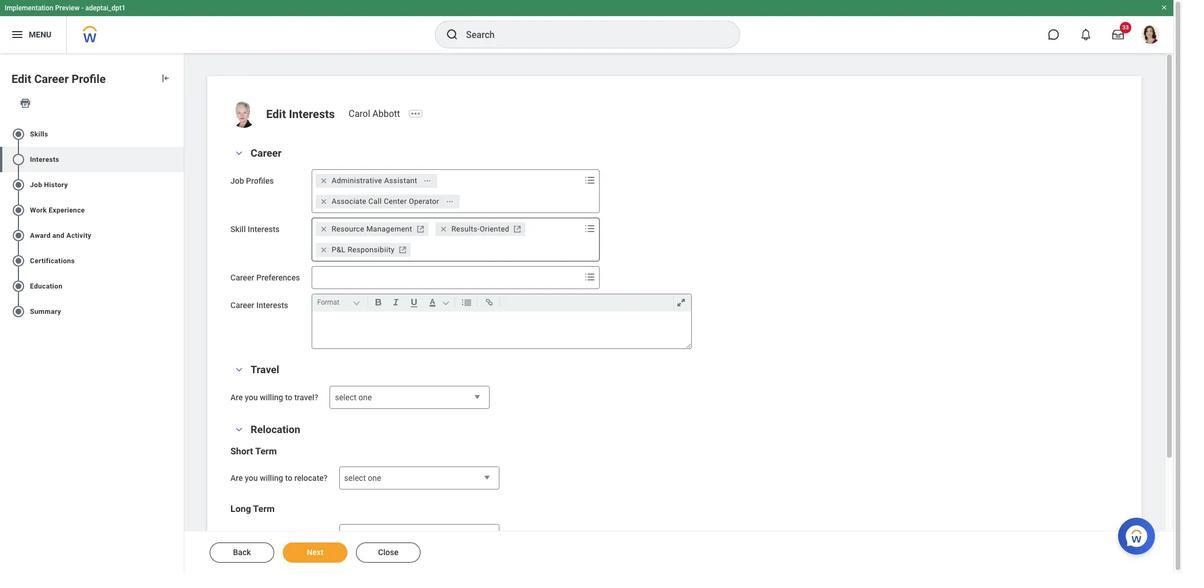 Task type: locate. For each thing, give the bounding box(es) containing it.
items selected list box up results-
[[312, 171, 582, 212]]

1 radio custom image from the top
[[12, 127, 25, 141]]

short term
[[231, 446, 277, 457]]

0 vertical spatial term
[[255, 446, 277, 457]]

back button
[[210, 543, 274, 563]]

items selected list box for job profiles
[[312, 171, 582, 212]]

1 are you willing to relocate? from the top
[[231, 474, 328, 483]]

underline image
[[406, 296, 422, 309]]

0 vertical spatial items selected list box
[[312, 171, 582, 212]]

1 vertical spatial error image
[[172, 153, 184, 166]]

related actions image right operator
[[446, 198, 454, 206]]

summary
[[30, 308, 61, 316]]

radio custom image for award and activity
[[12, 229, 25, 243]]

1 vertical spatial select
[[344, 474, 366, 483]]

0 vertical spatial to
[[285, 393, 292, 402]]

radio custom image left the education
[[12, 279, 25, 293]]

x small image inside administrative assistant, press delete to clear value. option
[[318, 175, 329, 187]]

2 error image from the top
[[172, 153, 184, 166]]

3 prompts image from the top
[[583, 270, 597, 284]]

interests right skill
[[248, 225, 280, 234]]

select one inside dropdown button
[[344, 474, 381, 483]]

career interests
[[231, 301, 288, 310]]

prompts image
[[583, 173, 597, 187], [583, 222, 597, 236], [583, 270, 597, 284]]

3 radio custom image from the top
[[12, 254, 25, 268]]

2 radio custom image from the top
[[12, 203, 25, 217]]

willing inside long term group
[[260, 531, 283, 541]]

term for short term
[[255, 446, 277, 457]]

items selected list box containing administrative assistant
[[312, 171, 582, 212]]

are inside travel group
[[231, 393, 243, 402]]

ext link image
[[415, 224, 426, 235], [512, 224, 523, 235], [397, 244, 409, 256]]

1 vertical spatial related actions image
[[446, 198, 454, 206]]

select one for long term
[[344, 531, 381, 541]]

1 are from the top
[[231, 393, 243, 402]]

are you willing to relocate? down short term
[[231, 474, 328, 483]]

0 vertical spatial are
[[231, 393, 243, 402]]

administrative assistant
[[332, 176, 418, 185]]

related actions image up operator
[[424, 177, 432, 185]]

0 vertical spatial are you willing to relocate?
[[231, 474, 328, 483]]

select one button inside long term group
[[339, 524, 499, 548]]

to inside short term group
[[285, 474, 292, 483]]

0 vertical spatial one
[[359, 393, 372, 402]]

relocate? inside short term group
[[294, 474, 328, 483]]

are you willing to relocate? inside short term group
[[231, 474, 328, 483]]

0 vertical spatial select one
[[335, 393, 372, 402]]

relocate?
[[294, 474, 328, 483], [294, 531, 328, 541]]

2 willing from the top
[[260, 474, 283, 483]]

2 vertical spatial select
[[344, 531, 366, 541]]

2 horizontal spatial ext link image
[[512, 224, 523, 235]]

Search Workday  search field
[[466, 22, 716, 47]]

1 chevron down image from the top
[[232, 366, 246, 374]]

edit interests
[[266, 107, 335, 121]]

radio custom image for education
[[12, 279, 25, 293]]

format button
[[315, 296, 365, 309]]

are inside short term group
[[231, 474, 243, 483]]

1 horizontal spatial edit
[[266, 107, 286, 121]]

error image
[[172, 127, 184, 141], [172, 153, 184, 166]]

one
[[359, 393, 372, 402], [368, 474, 381, 483], [368, 531, 381, 541]]

certifications link
[[0, 248, 184, 274]]

relocate? inside long term group
[[294, 531, 328, 541]]

1 relocate? from the top
[[294, 474, 328, 483]]

edit for edit interests
[[266, 107, 286, 121]]

x small image for resource management
[[318, 224, 329, 235]]

term down relocation button
[[255, 446, 277, 457]]

2 are from the top
[[231, 474, 243, 483]]

career down 'career preferences'
[[231, 301, 254, 310]]

oriented
[[480, 225, 510, 233]]

chevron down image
[[232, 149, 246, 157]]

are you willing to relocate?
[[231, 474, 328, 483], [231, 531, 328, 541]]

job history link
[[0, 172, 184, 198]]

back
[[233, 548, 251, 557]]

2 are you willing to relocate? from the top
[[231, 531, 328, 541]]

chevron down image for travel
[[232, 366, 246, 374]]

chevron down image
[[232, 366, 246, 374], [232, 426, 246, 434]]

radio custom image
[[12, 127, 25, 141], [12, 203, 25, 217], [12, 229, 25, 243], [12, 279, 25, 293], [12, 305, 25, 319]]

summary link
[[0, 299, 184, 324]]

x small image left the p&l
[[318, 244, 329, 256]]

related actions image inside the associate call center operator, press delete to clear value. option
[[446, 198, 454, 206]]

1 vertical spatial are
[[231, 474, 243, 483]]

you up back
[[245, 531, 258, 541]]

p&l responsibiity, press delete to clear value, ctrl + enter opens in new window. option
[[316, 243, 411, 257]]

radio custom image inside "award and activity" "link"
[[12, 229, 25, 243]]

results-oriented, press delete to clear value, ctrl + enter opens in new window. option
[[436, 222, 526, 236]]

are for short
[[231, 474, 243, 483]]

prompts image for career preferences
[[583, 270, 597, 284]]

career left profile
[[34, 72, 69, 86]]

x small image inside resource management, press delete to clear value, ctrl + enter opens in new window. option
[[318, 224, 329, 235]]

2 vertical spatial select one
[[344, 531, 381, 541]]

preferences
[[256, 273, 300, 282]]

radio custom image inside skills link
[[12, 127, 25, 141]]

select one for short term
[[344, 474, 381, 483]]

are for long
[[231, 531, 243, 541]]

1 vertical spatial select one
[[344, 474, 381, 483]]

x small image left results-
[[438, 224, 449, 235]]

to inside long term group
[[285, 531, 292, 541]]

1 vertical spatial relocate?
[[294, 531, 328, 541]]

select for long term
[[344, 531, 366, 541]]

you down short term button
[[245, 474, 258, 483]]

related actions image
[[424, 177, 432, 185], [446, 198, 454, 206]]

job history
[[30, 181, 68, 189]]

are
[[231, 393, 243, 402], [231, 474, 243, 483], [231, 531, 243, 541]]

1 horizontal spatial job
[[231, 176, 244, 186]]

33
[[1123, 24, 1129, 31]]

1 vertical spatial prompts image
[[583, 222, 597, 236]]

term right the long
[[253, 504, 275, 515]]

select
[[335, 393, 357, 402], [344, 474, 366, 483], [344, 531, 366, 541]]

career for career preferences
[[231, 273, 254, 282]]

abbott
[[373, 108, 400, 119]]

1 prompts image from the top
[[583, 173, 597, 187]]

list containing skills
[[0, 117, 184, 329]]

italic image
[[388, 296, 404, 309]]

0 vertical spatial willing
[[260, 393, 283, 402]]

interests up the job history
[[30, 155, 59, 164]]

items selected list box for skill interests
[[312, 219, 582, 261]]

bold image
[[370, 296, 386, 309]]

interests down preferences
[[256, 301, 288, 310]]

1 error image from the top
[[172, 127, 184, 141]]

travel button
[[251, 364, 279, 376]]

x small image inside results-oriented, press delete to clear value, ctrl + enter opens in new window. option
[[438, 224, 449, 235]]

job
[[231, 176, 244, 186], [30, 181, 42, 189]]

p&l responsibiity element
[[332, 245, 395, 255]]

are you willing to relocate? down long term 'button'
[[231, 531, 328, 541]]

chevron down image up short
[[232, 426, 246, 434]]

1 vertical spatial edit
[[266, 107, 286, 121]]

2 prompts image from the top
[[583, 222, 597, 236]]

items selected list box up career preferences field
[[312, 219, 582, 261]]

ext link image down management
[[397, 244, 409, 256]]

0 vertical spatial radio custom image
[[12, 153, 25, 166]]

you
[[245, 393, 258, 402], [245, 474, 258, 483], [245, 531, 258, 541]]

prompts image for skill interests
[[583, 222, 597, 236]]

implementation preview -   adeptai_dpt1
[[5, 4, 126, 12]]

2 vertical spatial you
[[245, 531, 258, 541]]

you down travel button
[[245, 393, 258, 402]]

0 vertical spatial error image
[[172, 127, 184, 141]]

0 horizontal spatial job
[[30, 181, 42, 189]]

job profiles
[[231, 176, 274, 186]]

ext link image for p&l responsibiity
[[397, 244, 409, 256]]

2 relocate? from the top
[[294, 531, 328, 541]]

0 vertical spatial select one button
[[330, 386, 490, 410]]

career
[[34, 72, 69, 86], [251, 147, 282, 159], [231, 273, 254, 282], [231, 301, 254, 310]]

skills
[[30, 130, 48, 138]]

job for job history
[[30, 181, 42, 189]]

1 willing from the top
[[260, 393, 283, 402]]

radio custom image left award
[[12, 229, 25, 243]]

3 to from the top
[[285, 531, 292, 541]]

1 radio custom image from the top
[[12, 153, 25, 166]]

edit for edit career profile
[[12, 72, 31, 86]]

interests
[[289, 107, 335, 121], [30, 155, 59, 164], [248, 225, 280, 234], [256, 301, 288, 310]]

0 horizontal spatial ext link image
[[397, 244, 409, 256]]

interests left carol
[[289, 107, 335, 121]]

resource management, press delete to clear value, ctrl + enter opens in new window. option
[[316, 222, 429, 236]]

print image
[[20, 97, 31, 109]]

chevron down image inside travel group
[[232, 366, 246, 374]]

you inside short term group
[[245, 474, 258, 483]]

relocate? for short term
[[294, 474, 328, 483]]

0 vertical spatial related actions image
[[424, 177, 432, 185]]

error image for skills
[[172, 127, 184, 141]]

select one
[[335, 393, 372, 402], [344, 474, 381, 483], [344, 531, 381, 541]]

results-
[[452, 225, 480, 233]]

to left travel?
[[285, 393, 292, 402]]

2 vertical spatial willing
[[260, 531, 283, 541]]

radio custom image left summary
[[12, 305, 25, 319]]

5 radio custom image from the top
[[12, 305, 25, 319]]

0 vertical spatial prompts image
[[583, 173, 597, 187]]

long term group
[[231, 504, 1119, 548]]

1 vertical spatial radio custom image
[[12, 178, 25, 192]]

2 to from the top
[[285, 474, 292, 483]]

2 vertical spatial one
[[368, 531, 381, 541]]

select inside dropdown button
[[344, 474, 366, 483]]

certifications
[[30, 257, 75, 265]]

career for career interests
[[231, 301, 254, 310]]

justify image
[[10, 28, 24, 41]]

Career Preferences field
[[312, 267, 581, 288]]

list
[[0, 117, 184, 329]]

willing down short term
[[260, 474, 283, 483]]

career right chevron down icon
[[251, 147, 282, 159]]

select inside long term group
[[344, 531, 366, 541]]

long term button
[[231, 504, 275, 515]]

1 vertical spatial you
[[245, 474, 258, 483]]

2 chevron down image from the top
[[232, 426, 246, 434]]

radio custom image down print icon
[[12, 153, 25, 166]]

select for short term
[[344, 474, 366, 483]]

1 vertical spatial willing
[[260, 474, 283, 483]]

radio custom image inside job history "link"
[[12, 178, 25, 192]]

1 vertical spatial term
[[253, 504, 275, 515]]

job inside job history "link"
[[30, 181, 42, 189]]

0 horizontal spatial edit
[[12, 72, 31, 86]]

job left the profiles on the left
[[231, 176, 244, 186]]

willing down long term 'button'
[[260, 531, 283, 541]]

willing inside short term group
[[260, 474, 283, 483]]

1 items selected list box from the top
[[312, 171, 582, 212]]

2 vertical spatial to
[[285, 531, 292, 541]]

one inside dropdown button
[[368, 474, 381, 483]]

ext link image for resource management
[[415, 224, 426, 235]]

2 vertical spatial radio custom image
[[12, 254, 25, 268]]

radio custom image for certifications
[[12, 254, 25, 268]]

x small image up x small image
[[318, 175, 329, 187]]

you inside long term group
[[245, 531, 258, 541]]

assistant
[[384, 176, 418, 185]]

format
[[317, 299, 340, 307]]

adeptai_dpt1
[[85, 4, 126, 12]]

select inside travel group
[[335, 393, 357, 402]]

career button
[[251, 147, 282, 159]]

2 radio custom image from the top
[[12, 178, 25, 192]]

are you willing to relocate? inside long term group
[[231, 531, 328, 541]]

select one button
[[330, 386, 490, 410], [339, 524, 499, 548]]

search image
[[446, 28, 459, 41]]

1 vertical spatial are you willing to relocate?
[[231, 531, 328, 541]]

chevron down image inside relocation group
[[232, 426, 246, 434]]

term
[[255, 446, 277, 457], [253, 504, 275, 515]]

0 horizontal spatial related actions image
[[424, 177, 432, 185]]

1 vertical spatial items selected list box
[[312, 219, 582, 261]]

job inside career group
[[231, 176, 244, 186]]

short
[[231, 446, 253, 457]]

1 horizontal spatial ext link image
[[415, 224, 426, 235]]

1 horizontal spatial related actions image
[[446, 198, 454, 206]]

2 items selected list box from the top
[[312, 219, 582, 261]]

center
[[384, 197, 407, 206]]

2 you from the top
[[245, 474, 258, 483]]

1 vertical spatial to
[[285, 474, 292, 483]]

error image inside the interests link
[[172, 153, 184, 166]]

willing
[[260, 393, 283, 402], [260, 474, 283, 483], [260, 531, 283, 541]]

link image
[[482, 296, 497, 309]]

0 vertical spatial edit
[[12, 72, 31, 86]]

to
[[285, 393, 292, 402], [285, 474, 292, 483], [285, 531, 292, 541]]

select one button for are you willing to travel?
[[330, 386, 490, 410]]

33 button
[[1106, 22, 1132, 47]]

4 radio custom image from the top
[[12, 279, 25, 293]]

relocate? for long term
[[294, 531, 328, 541]]

radio custom image inside "education" link
[[12, 279, 25, 293]]

administrative assistant, press delete to clear value. option
[[316, 174, 438, 188]]

3 willing from the top
[[260, 531, 283, 541]]

relocation group
[[231, 423, 1119, 548]]

you for long
[[245, 531, 258, 541]]

radio custom image inside summary link
[[12, 305, 25, 319]]

chevron down image left travel
[[232, 366, 246, 374]]

2 vertical spatial prompts image
[[583, 270, 597, 284]]

select one button inside travel group
[[330, 386, 490, 410]]

1 you from the top
[[245, 393, 258, 402]]

radio custom image left the job history
[[12, 178, 25, 192]]

x small image left resource on the top of the page
[[318, 224, 329, 235]]

job left history
[[30, 181, 42, 189]]

1 to from the top
[[285, 393, 292, 402]]

0 vertical spatial you
[[245, 393, 258, 402]]

ext link image down operator
[[415, 224, 426, 235]]

award and activity
[[30, 232, 91, 240]]

0 vertical spatial relocate?
[[294, 474, 328, 483]]

willing down travel button
[[260, 393, 283, 402]]

interests for career
[[256, 301, 288, 310]]

items selected list box containing resource management
[[312, 219, 582, 261]]

interests for skill
[[248, 225, 280, 234]]

carol abbott element
[[349, 108, 407, 119]]

to up next button
[[285, 531, 292, 541]]

0 vertical spatial select
[[335, 393, 357, 402]]

edit right employee's photo (carol abbott)
[[266, 107, 286, 121]]

1 vertical spatial chevron down image
[[232, 426, 246, 434]]

error image for interests
[[172, 153, 184, 166]]

edit
[[12, 72, 31, 86], [266, 107, 286, 121]]

3 are from the top
[[231, 531, 243, 541]]

career up career interests
[[231, 273, 254, 282]]

work experience link
[[0, 198, 184, 223]]

results-oriented element
[[452, 224, 510, 235]]

radio custom image for job history
[[12, 178, 25, 192]]

edit career profile
[[12, 72, 106, 86]]

to for short term
[[285, 474, 292, 483]]

radio custom image for skills
[[12, 127, 25, 141]]

are inside long term group
[[231, 531, 243, 541]]

radio custom image inside the interests link
[[12, 153, 25, 166]]

radio custom image
[[12, 153, 25, 166], [12, 178, 25, 192], [12, 254, 25, 268]]

skills link
[[0, 121, 184, 147]]

administrative assistant element
[[332, 176, 418, 186]]

radio custom image left certifications
[[12, 254, 25, 268]]

items selected list box
[[312, 171, 582, 212], [312, 219, 582, 261]]

1 vertical spatial one
[[368, 474, 381, 483]]

radio custom image inside work experience link
[[12, 203, 25, 217]]

3 you from the top
[[245, 531, 258, 541]]

1 vertical spatial select one button
[[339, 524, 499, 548]]

results-oriented
[[452, 225, 510, 233]]

0 vertical spatial chevron down image
[[232, 366, 246, 374]]

radio custom image left skills
[[12, 127, 25, 141]]

ext link image right the oriented
[[512, 224, 523, 235]]

3 radio custom image from the top
[[12, 229, 25, 243]]

one inside long term group
[[368, 531, 381, 541]]

edit up print icon
[[12, 72, 31, 86]]

bulleted list image
[[459, 296, 475, 309]]

radio custom image inside the certifications link
[[12, 254, 25, 268]]

to down relocation button
[[285, 474, 292, 483]]

interests for edit
[[289, 107, 335, 121]]

x small image
[[318, 175, 329, 187], [318, 224, 329, 235], [438, 224, 449, 235], [318, 244, 329, 256]]

related actions image inside administrative assistant, press delete to clear value. option
[[424, 177, 432, 185]]

radio custom image left work
[[12, 203, 25, 217]]

x small image inside 'p&l responsibiity, press delete to clear value, ctrl + enter opens in new window.' option
[[318, 244, 329, 256]]

2 vertical spatial are
[[231, 531, 243, 541]]

operator
[[409, 197, 440, 206]]

select one inside long term group
[[344, 531, 381, 541]]



Task type: vqa. For each thing, say whether or not it's contained in the screenshot.
x small icon within the Associate Call Center Operator, press delete to clear value. option
yes



Task type: describe. For each thing, give the bounding box(es) containing it.
p&l responsibiity
[[332, 246, 395, 254]]

menu
[[29, 30, 51, 39]]

interests inside list
[[30, 155, 59, 164]]

management
[[367, 225, 412, 233]]

one for long term
[[368, 531, 381, 541]]

interests link
[[0, 147, 184, 172]]

associate call center operator
[[332, 197, 440, 206]]

associate call center operator element
[[332, 197, 440, 207]]

x small image for results-oriented
[[438, 224, 449, 235]]

associate
[[332, 197, 367, 206]]

short term button
[[231, 446, 277, 457]]

responsibiity
[[348, 246, 395, 254]]

work
[[30, 206, 47, 214]]

to for long term
[[285, 531, 292, 541]]

profile
[[72, 72, 106, 86]]

close environment banner image
[[1161, 4, 1168, 11]]

radio custom image for interests
[[12, 153, 25, 166]]

one for short term
[[368, 474, 381, 483]]

short term group
[[231, 446, 1119, 490]]

close
[[378, 548, 399, 557]]

action bar region
[[189, 531, 1174, 573]]

you inside travel group
[[245, 393, 258, 402]]

select one button
[[339, 467, 499, 490]]

and
[[52, 232, 65, 240]]

travel group
[[231, 363, 1119, 410]]

Career Interests text field
[[312, 312, 691, 349]]

relocation
[[251, 424, 300, 436]]

award
[[30, 232, 51, 240]]

close button
[[356, 543, 421, 563]]

associate call center operator, press delete to clear value. option
[[316, 195, 460, 209]]

carol
[[349, 108, 370, 119]]

willing for long term
[[260, 531, 283, 541]]

select one inside travel group
[[335, 393, 372, 402]]

experience
[[49, 206, 85, 214]]

next button
[[283, 543, 348, 563]]

job for job profiles
[[231, 176, 244, 186]]

skill
[[231, 225, 246, 234]]

format group
[[315, 295, 694, 312]]

x small image for administrative assistant
[[318, 175, 329, 187]]

to inside travel group
[[285, 393, 292, 402]]

call
[[369, 197, 382, 206]]

relocation button
[[251, 424, 300, 436]]

related actions image for administrative assistant
[[424, 177, 432, 185]]

inbox large image
[[1113, 29, 1124, 40]]

menu button
[[0, 16, 66, 53]]

you for short
[[245, 474, 258, 483]]

career preferences
[[231, 273, 300, 282]]

are you willing to travel?
[[231, 393, 318, 402]]

travel
[[251, 364, 279, 376]]

willing for short term
[[260, 474, 283, 483]]

term for long term
[[253, 504, 275, 515]]

chevron down image for relocation
[[232, 426, 246, 434]]

prompts image for job profiles
[[583, 173, 597, 187]]

implementation
[[5, 4, 53, 12]]

resource
[[332, 225, 364, 233]]

education
[[30, 282, 62, 290]]

work experience
[[30, 206, 85, 214]]

transformation import image
[[160, 73, 171, 84]]

related actions image for associate call center operator
[[446, 198, 454, 206]]

education link
[[0, 274, 184, 299]]

employee's photo (carol abbott) image
[[231, 101, 257, 128]]

resource management
[[332, 225, 412, 233]]

radio custom image for work experience
[[12, 203, 25, 217]]

career group
[[231, 146, 1119, 349]]

willing inside travel group
[[260, 393, 283, 402]]

are you willing to relocate? for short term
[[231, 474, 328, 483]]

travel?
[[294, 393, 318, 402]]

resource management element
[[332, 224, 412, 235]]

x small image
[[318, 196, 329, 207]]

maximize image
[[674, 296, 689, 309]]

profiles
[[246, 176, 274, 186]]

notifications large image
[[1081, 29, 1092, 40]]

radio custom image for summary
[[12, 305, 25, 319]]

award and activity link
[[0, 223, 184, 248]]

preview
[[55, 4, 80, 12]]

p&l
[[332, 246, 346, 254]]

ext link image for results-oriented
[[512, 224, 523, 235]]

menu banner
[[0, 0, 1174, 53]]

one inside travel group
[[359, 393, 372, 402]]

long term
[[231, 504, 275, 515]]

career for career
[[251, 147, 282, 159]]

activity
[[66, 232, 91, 240]]

are you willing to relocate? for long term
[[231, 531, 328, 541]]

long
[[231, 504, 251, 515]]

profile logan mcneil image
[[1142, 25, 1160, 46]]

-
[[81, 4, 84, 12]]

next
[[307, 548, 324, 557]]

administrative
[[332, 176, 382, 185]]

history
[[44, 181, 68, 189]]

x small image for p&l responsibiity
[[318, 244, 329, 256]]

skill interests
[[231, 225, 280, 234]]

carol abbott
[[349, 108, 400, 119]]

select one button for are you willing to relocate?
[[339, 524, 499, 548]]



